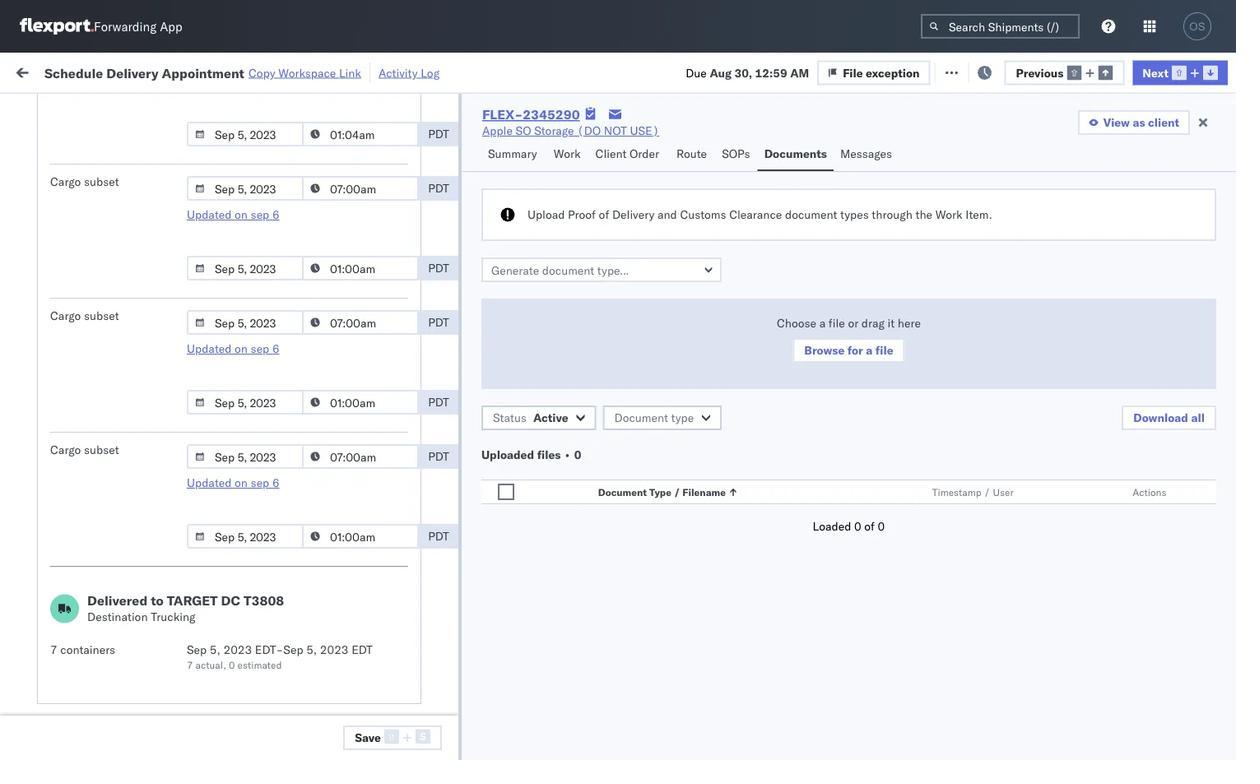 Task type: describe. For each thing, give the bounding box(es) containing it.
container
[[1179, 128, 1223, 140]]

angeles, inside confirm pickup from los angeles, ca link
[[150, 301, 196, 315]]

delivered to target dc t3808 destination trucking
[[87, 593, 284, 625]]

storage down "and"
[[663, 229, 703, 244]]

sops button
[[716, 139, 758, 171]]

3 cargo subset from the top
[[50, 443, 119, 457]]

customs down nj
[[59, 700, 105, 714]]

sep up actual,
[[187, 643, 207, 658]]

1 vertical spatial schedule delivery appointment button
[[38, 373, 203, 391]]

0 horizontal spatial a
[[820, 316, 826, 331]]

0 vertical spatial upload customs clearance documents button
[[38, 546, 234, 580]]

am right 10:58
[[300, 121, 319, 135]]

1 horizontal spatial international
[[1109, 229, 1176, 244]]

2 vertical spatial schedule delivery appointment button
[[35, 626, 199, 644]]

timestamp / user button
[[930, 483, 1100, 499]]

3 mmm d, yyyy text field from the top
[[187, 256, 304, 281]]

and
[[658, 208, 678, 222]]

2 12:59 am mdt, aug 30, 2023 from the top
[[265, 628, 428, 642]]

madrid–
[[155, 257, 198, 271]]

aug left the 19,
[[354, 157, 376, 171]]

7 resize handle column header from the left
[[987, 128, 1006, 761]]

document for document type / filename
[[598, 486, 647, 499]]

clearance down haarlemmermeer,
[[128, 474, 180, 488]]

6 pdt from the top
[[428, 450, 450, 464]]

0 horizontal spatial actions
[[1133, 486, 1167, 499]]

air for ac
[[504, 193, 519, 208]]

schedule delivery appointment link for schedule delivery appointment button to the top
[[35, 228, 199, 244]]

clearance down confirm pickup from new york, ny / newark, nj button
[[108, 700, 161, 714]]

12:00 am mdt, aug 19, 2023
[[265, 157, 428, 171]]

flexport for unknown
[[611, 411, 654, 425]]

3 sep from the top
[[251, 476, 270, 490]]

from inside confirm pickup from new york, ny / newark, nj
[[102, 655, 126, 670]]

aug right due
[[710, 65, 732, 80]]

client for client order
[[596, 147, 627, 161]]

upload down "netherlands"
[[38, 518, 75, 533]]

1 integration test account - on ag from the left
[[611, 374, 788, 389]]

schedule pickup from madrid– barajas airport, madrid, spain
[[38, 257, 198, 287]]

1 5, from the left
[[210, 643, 221, 658]]

1 mmm d, yyyy text field from the top
[[187, 122, 304, 147]]

vandelay for vandelay west
[[718, 302, 766, 316]]

from inside confirm pickup from los angeles, ca link
[[102, 301, 126, 315]]

consignee inside button
[[718, 135, 766, 147]]

cargo subset for fourth -- : -- -- text box from the bottom of the page
[[50, 175, 119, 189]]

account for ocean fcl
[[803, 483, 846, 497]]

consignee down choose
[[794, 338, 849, 352]]

3 schedule pickup from los angeles, ca link from the top
[[38, 582, 234, 615]]

apple so storage (do not use) down document
[[718, 229, 895, 244]]

exception: missing bill of lading numbers link
[[35, 111, 247, 144]]

browse for a file
[[805, 343, 894, 358]]

loaded
[[813, 520, 852, 534]]

destination
[[87, 610, 148, 625]]

confirm pickup from new york, ny / newark, nj button
[[18, 654, 237, 689]]

4 ocean from the top
[[504, 411, 538, 425]]

resize handle column header for the "workitem" button
[[236, 128, 255, 761]]

upload customs clearance documents link for upload customs clearance documents button to the bottom
[[18, 699, 223, 715]]

upload down schiphol,
[[38, 474, 75, 488]]

download
[[1134, 411, 1189, 425]]

batch action button
[[1120, 59, 1228, 84]]

sep for second -- : -- -- text box from the bottom
[[251, 342, 270, 356]]

test for 28,
[[769, 338, 791, 352]]

cargo subset for second -- : -- -- text box from the bottom
[[50, 309, 119, 323]]

9 resize handle column header from the left
[[1207, 128, 1227, 761]]

here
[[898, 316, 922, 331]]

lcl
[[541, 374, 561, 389]]

2 pdt from the top
[[428, 181, 450, 196]]

dc
[[221, 593, 241, 609]]

12:59 am mst, feb 28, 2023
[[265, 338, 425, 352]]

flexport for 10:58 am mdt, jul 26, 2023
[[611, 121, 654, 135]]

ca up schiphol,
[[38, 418, 54, 432]]

international inside schedule pickup from los angeles international airport
[[38, 201, 105, 215]]

consignee up sops
[[691, 121, 746, 135]]

filtered
[[16, 101, 57, 115]]

next button
[[1133, 60, 1229, 85]]

(do down integration test account - karl lagerfeld
[[813, 519, 837, 534]]

4 -- : -- -- text field from the top
[[302, 525, 419, 549]]

trucking
[[151, 610, 196, 625]]

integration for air
[[718, 157, 775, 171]]

(0)
[[267, 64, 288, 78]]

ram
[[630, 193, 653, 208]]

air for studio
[[504, 266, 519, 280]]

activity
[[379, 65, 418, 80]]

summary button
[[482, 139, 547, 171]]

aug down "1:00 am mdt, sep 11, 2023"
[[354, 628, 376, 642]]

sep up "1:00 am mdt, sep 11, 2023"
[[354, 519, 375, 534]]

my work
[[16, 60, 90, 82]]

work inside button
[[179, 64, 208, 78]]

2 integration test account - on ag from the left
[[718, 374, 895, 389]]

2318555
[[945, 157, 995, 171]]

3 shanghai, from the top
[[1015, 483, 1067, 497]]

mdt, left the may
[[314, 447, 343, 461]]

5 mmm d, yyyy text field from the top
[[187, 390, 304, 415]]

2 5, from the left
[[306, 643, 317, 658]]

los down "confirm pickup from los angeles, ca" button
[[155, 329, 174, 343]]

1 -- : -- -- text field from the top
[[302, 176, 419, 201]]

3 schedule pickup from los angeles, ca from the top
[[38, 583, 222, 614]]

subset for fourth -- : -- -- text box from the bottom of the page
[[84, 175, 119, 189]]

not down upload proof of delivery and customs clearance document types through the work item.
[[733, 229, 756, 244]]

7 pdt from the top
[[428, 530, 450, 544]]

4:00 pm mdt, jun 11, 2023
[[265, 483, 417, 497]]

haarlemmermeer,
[[87, 454, 181, 469]]

consignee down browse
[[794, 411, 849, 425]]

12:59 up the "sep 5, 2023 edt - sep 5, 2023 edt 7 actual, 0 estimated"
[[265, 628, 297, 642]]

12:59 down 4:00
[[265, 519, 297, 534]]

updated on sep 6 for fourth -- : -- -- text box from the bottom of the page
[[187, 208, 280, 222]]

delivery left "and"
[[613, 208, 655, 222]]

schiphol,
[[35, 454, 84, 469]]

file inside 'button'
[[876, 343, 894, 358]]

3 subset from the top
[[84, 443, 119, 457]]

estimated
[[238, 659, 282, 672]]

am down the 12:00 am mdt, aug 19, 2023
[[300, 229, 319, 244]]

10:58
[[265, 121, 297, 135]]

uploaded
[[482, 448, 535, 462]]

storage inside "link"
[[535, 124, 574, 138]]

account up document type button
[[696, 374, 739, 389]]

ocean for 11,
[[504, 483, 538, 497]]

jun for 11,
[[346, 483, 365, 497]]

(do down upload proof of delivery and customs clearance document types through the work item.
[[706, 229, 730, 244]]

pudong
[[1067, 229, 1106, 244]]

2 horizontal spatial /
[[985, 486, 991, 499]]

(do inside "link"
[[577, 124, 601, 138]]

3 unknown from the top
[[265, 302, 317, 316]]

documents down upload proof of delivery
[[38, 563, 97, 577]]

upload customs clearance documents link for upload customs clearance documents button to the top
[[38, 546, 234, 579]]

so down upload proof of delivery and customs clearance document types through the work item.
[[752, 229, 767, 244]]

feb
[[353, 338, 373, 352]]

use) down karl
[[866, 519, 895, 534]]

0 right loaded
[[855, 520, 862, 534]]

mdt, down mst,
[[322, 374, 351, 389]]

flexport demo consignee for unknown
[[611, 411, 746, 425]]

document for document type
[[615, 411, 669, 425]]

vandelay for vandelay
[[611, 302, 659, 316]]

-- for ac ram
[[718, 193, 732, 208]]

2 horizontal spatial work
[[936, 208, 963, 222]]

upload down newark,
[[18, 700, 56, 714]]

proof for upload proof of delivery
[[78, 518, 106, 533]]

kaohsiung,
[[1015, 374, 1073, 389]]

mdt, down 3:59 pm mdt, may 9, 2023
[[314, 483, 343, 497]]

upload proof of delivery and customs clearance document types through the work item.
[[528, 208, 993, 222]]

1 edt from the left
[[255, 643, 276, 658]]

mdt, up the 12:00 am mdt, aug 19, 2023
[[322, 121, 351, 135]]

7 unknown from the top
[[265, 700, 317, 715]]

document type button
[[603, 406, 722, 431]]

messages
[[841, 147, 893, 161]]

am up consignee button
[[791, 65, 810, 80]]

mdt, left save
[[322, 737, 351, 751]]

forwarding
[[94, 19, 157, 34]]

7 inside the "sep 5, 2023 edt - sep 5, 2023 edt 7 actual, 0 estimated"
[[187, 659, 193, 672]]

numbers inside exception: missing bill of lading numbers
[[35, 128, 82, 142]]

25,
[[372, 737, 390, 751]]

airport inside schedule pickup from los angeles international airport
[[108, 201, 144, 215]]

11:05
[[265, 737, 297, 751]]

message (0)
[[221, 64, 288, 78]]

1:00 am mdt, sep 11, 2023
[[265, 555, 420, 570]]

abcd1234
[[1179, 301, 1237, 316]]

30, for bottom schedule delivery appointment button
[[379, 628, 396, 642]]

mdt, up the "sep 5, 2023 edt - sep 5, 2023 edt 7 actual, 0 estimated"
[[322, 628, 351, 642]]

risk
[[340, 64, 359, 78]]

status
[[493, 411, 527, 425]]

2 mmm d, yyyy text field from the top
[[187, 176, 304, 201]]

customs down haarlemmermeer,
[[78, 474, 125, 488]]

6 unknown from the top
[[265, 664, 317, 679]]

forwarding app link
[[20, 18, 183, 35]]

view
[[1104, 115, 1131, 130]]

not down karl
[[840, 519, 863, 534]]

mdt, down the 12:00 am mdt, aug 19, 2023
[[322, 229, 351, 244]]

2 -- : -- -- text field from the top
[[302, 256, 419, 281]]

from inside confirm pickup from amsterdam airport schiphol, haarlemmermeer, netherlands
[[118, 438, 142, 452]]

los angeles, ca
[[1015, 193, 1100, 208]]

departure port button
[[1006, 131, 1155, 147]]

shanghai, china for abcd1234
[[1015, 302, 1101, 316]]

ca up 7 containers
[[38, 599, 54, 614]]

consignee up filename
[[691, 411, 746, 425]]

not down types on the right
[[840, 229, 863, 244]]

1:00
[[265, 555, 290, 570]]

3 updated from the top
[[187, 476, 232, 490]]

shanghai pudong international airport
[[1015, 229, 1215, 244]]

apple down document type / filename button
[[718, 519, 749, 534]]

delivery inside button
[[83, 156, 125, 170]]

shanghai, for abcd1234
[[1015, 302, 1067, 316]]

fcl for integration test account - karl lagerfeld
[[541, 483, 562, 497]]

departure port
[[1015, 135, 1081, 147]]

5 unknown from the top
[[265, 592, 317, 606]]

sep 5, 2023 edt - sep 5, 2023 edt 7 actual, 0 estimated
[[187, 643, 373, 672]]

apple so storage (do not use) up work button
[[483, 124, 660, 138]]

0 horizontal spatial flex-2345290
[[483, 106, 580, 123]]

updated on sep 6 button for 6th mmm d, yyyy text box from the bottom
[[187, 208, 280, 222]]

apple so storage (do not use) down "and"
[[611, 229, 788, 244]]

12:59 down 12:00
[[265, 229, 297, 244]]

1 schedule pickup from los angeles, ca from the top
[[38, 329, 222, 360]]

flex-2389690
[[909, 374, 995, 389]]

3 -- : -- -- text field from the top
[[302, 310, 419, 335]]

2 schedule pickup from los angeles, ca link from the top
[[38, 401, 234, 434]]

filtered by:
[[16, 101, 75, 115]]

7 mmm d, yyyy text field from the top
[[187, 525, 304, 549]]

link
[[339, 65, 361, 80]]

sep down 't3808'
[[284, 643, 303, 658]]

1 ocean fcl from the top
[[504, 121, 562, 135]]

los up amsterdam
[[155, 401, 174, 416]]

so inside apple so storage (do not use) "link"
[[516, 124, 532, 138]]

(do down document
[[813, 229, 837, 244]]

type
[[650, 486, 672, 499]]

integration for ocean lcl
[[718, 374, 775, 389]]

mdt, down 4:00 pm mdt, jun 11, 2023
[[322, 519, 351, 534]]

los up shanghai
[[1015, 193, 1033, 208]]

customs right "and"
[[681, 208, 727, 222]]

2 horizontal spatial airport
[[1179, 229, 1215, 244]]

the
[[916, 208, 933, 222]]

1919147
[[945, 338, 995, 352]]

-- : -- -- text field for 6th mmm d, yyyy text box from the top
[[302, 445, 419, 469]]

document type
[[615, 411, 694, 425]]

shanghai
[[1015, 229, 1064, 244]]

1 vertical spatial schedule delivery appointment
[[38, 373, 203, 388]]

0 vertical spatial 7
[[50, 643, 57, 658]]

subset for second -- : -- -- text box from the bottom
[[84, 309, 119, 323]]

not inside "link"
[[604, 124, 627, 138]]

confirm for confirm delivery
[[38, 156, 80, 170]]

clearance left document
[[730, 208, 783, 222]]

import work button
[[132, 53, 214, 90]]

6 for second -- : -- -- text box from the bottom
[[272, 342, 280, 356]]

ca down barajas at the top of the page
[[38, 345, 54, 360]]

delivered
[[87, 593, 148, 609]]

schedule pickup from los angeles international airport link
[[38, 183, 234, 216]]

12:59 left mst,
[[265, 338, 297, 352]]

download all
[[1134, 411, 1206, 425]]

schedule pickup from madrid– barajas airport, madrid, spain link
[[38, 256, 234, 289]]

a inside 'button'
[[867, 343, 873, 358]]

1 horizontal spatial exception
[[979, 64, 1033, 78]]

view as client
[[1104, 115, 1180, 130]]

schedule delivery appointment link for middle schedule delivery appointment button
[[38, 373, 203, 389]]

confirm pickup from amsterdam airport schiphol, haarlemmermeer, netherlands button
[[35, 437, 247, 485]]

apple down upload proof of delivery and customs clearance document types through the work item.
[[718, 229, 749, 244]]

12:59 up 3:59
[[265, 374, 297, 389]]

from up amsterdam
[[128, 401, 152, 416]]

12:59 am mdt, jun 15, 2023
[[265, 374, 425, 389]]

netherlands
[[35, 471, 99, 485]]

3 updated on sep 6 from the top
[[187, 476, 280, 490]]

759 at risk
[[302, 64, 359, 78]]

account for air
[[803, 157, 846, 171]]

client name
[[611, 135, 667, 147]]

delivery down confirm pickup from amsterdam airport schiphol, haarlemmermeer, netherlands
[[123, 518, 165, 533]]

1 unknown from the top
[[265, 193, 317, 208]]

ac
[[611, 193, 627, 208]]

0 horizontal spatial 2345290
[[523, 106, 580, 123]]

1 vertical spatial 2345290
[[945, 229, 995, 244]]

0 down karl
[[878, 520, 886, 534]]

status active
[[493, 411, 569, 425]]

resize handle column header for "departure port" button
[[1151, 128, 1171, 761]]

2 ocean from the top
[[504, 302, 538, 316]]

confirm for confirm pickup from amsterdam airport schiphol, haarlemmermeer, netherlands
[[35, 438, 77, 452]]

spain
[[167, 273, 196, 287]]

4 mmm d, yyyy text field from the top
[[187, 310, 304, 335]]

resize handle column header for deadline button
[[418, 128, 438, 761]]

0 right ∙
[[575, 448, 582, 462]]

item.
[[966, 208, 993, 222]]

3 shanghai, china from the top
[[1015, 483, 1101, 497]]

through
[[872, 208, 913, 222]]

am down 4:00 pm mdt, jun 11, 2023
[[300, 519, 319, 534]]

confirm pickup from los angeles, ca
[[18, 301, 214, 315]]

documents inside button
[[765, 147, 828, 161]]

1 ag from the left
[[772, 374, 788, 389]]

am down 12:59 am mst, feb 28, 2023 on the left top
[[300, 374, 319, 389]]

amsterdam
[[145, 438, 205, 452]]

all
[[1192, 411, 1206, 425]]

delivery up schedule pickup from madrid– barajas airport, madrid, spain
[[86, 229, 129, 243]]

workitem
[[18, 135, 61, 147]]

mdt, down 12:59 am mdt, sep 15, 2023
[[315, 555, 344, 570]]

confirm pickup from los angeles, ca link
[[18, 300, 214, 317]]

test for 11,
[[778, 483, 800, 497]]

am right "11:05"
[[300, 737, 319, 751]]

am left mst,
[[300, 338, 319, 352]]

documents down ny
[[164, 700, 223, 714]]

apple so storage (do not use) down integration test account - karl lagerfeld
[[718, 519, 895, 534]]

delivered to target dc t3808 button
[[87, 593, 284, 609]]

- inside the "sep 5, 2023 edt - sep 5, 2023 edt 7 actual, 0 estimated"
[[276, 643, 284, 658]]

schedule delivery appointment link for bottom schedule delivery appointment button
[[35, 626, 199, 643]]

jun for 15,
[[354, 374, 373, 389]]

it
[[888, 316, 895, 331]]

newark,
[[18, 672, 61, 686]]

1 horizontal spatial /
[[674, 486, 681, 499]]

15, for sep
[[377, 519, 395, 534]]

3:59 pm mdt, may 9, 2023
[[265, 447, 414, 461]]

aug down the 12:00 am mdt, aug 19, 2023
[[354, 229, 376, 244]]

0 horizontal spatial file exception
[[843, 65, 920, 80]]



Task type: vqa. For each thing, say whether or not it's contained in the screenshot.
Originates
no



Task type: locate. For each thing, give the bounding box(es) containing it.
ocean fcl up ocean lcl
[[504, 302, 562, 316]]

2 vertical spatial schedule delivery appointment
[[35, 627, 199, 642]]

1 horizontal spatial work
[[554, 147, 581, 161]]

ocean fcl for integration
[[504, 483, 562, 497]]

2 updated from the top
[[187, 342, 232, 356]]

bookings down vandelay west
[[718, 338, 766, 352]]

summary
[[488, 147, 537, 161]]

/ right type
[[674, 486, 681, 499]]

resize handle column header for the mode button
[[583, 128, 603, 761]]

0 horizontal spatial ag
[[772, 374, 788, 389]]

0 vertical spatial 11,
[[367, 483, 385, 497]]

1 fcl from the top
[[541, 121, 562, 135]]

shanghai, for tghu6680
[[1015, 121, 1067, 135]]

resize handle column header
[[236, 128, 255, 761], [418, 128, 438, 761], [476, 128, 496, 761], [583, 128, 603, 761], [690, 128, 710, 761], [855, 128, 875, 761], [987, 128, 1006, 761], [1151, 128, 1171, 761], [1207, 128, 1227, 761]]

759
[[302, 64, 324, 78]]

2 vertical spatial schedule pickup from los angeles, ca
[[38, 583, 222, 614]]

1 vertical spatial sep
[[251, 342, 270, 356]]

ocean fcl for vandelay
[[504, 302, 562, 316]]

am up the "sep 5, 2023 edt - sep 5, 2023 edt 7 actual, 0 estimated"
[[300, 628, 319, 642]]

activity log
[[379, 65, 440, 80]]

from down "confirm pickup from los angeles, ca" button
[[128, 329, 152, 343]]

flex-2318555
[[909, 157, 995, 171]]

confirm pickup from new york, ny / newark, nj link
[[18, 654, 237, 687]]

apple inside "link"
[[483, 124, 513, 138]]

confirm pickup from los angeles, ca button
[[18, 300, 214, 318]]

shanghai, right user
[[1015, 483, 1067, 497]]

work
[[179, 64, 208, 78], [554, 147, 581, 161], [936, 208, 963, 222]]

-- : -- -- text field
[[302, 122, 419, 147], [302, 390, 419, 415], [302, 445, 419, 469]]

flex-1662119 button
[[883, 298, 998, 321], [883, 298, 998, 321]]

flex-1857563
[[909, 193, 995, 208]]

customs down upload proof of delivery
[[78, 546, 125, 561]]

1 shanghai, from the top
[[1015, 121, 1067, 135]]

1 vertical spatial schedule pickup from los angeles, ca link
[[38, 401, 234, 434]]

previous button
[[1005, 60, 1125, 85]]

cargo for fourth mmm d, yyyy text box from the top of the page
[[50, 309, 81, 323]]

1 bookings from the top
[[718, 338, 766, 352]]

0 vertical spatial flex-2345290
[[483, 106, 580, 123]]

types
[[841, 208, 869, 222]]

for
[[848, 343, 864, 358]]

7 up newark,
[[50, 643, 57, 658]]

account up loaded
[[803, 483, 846, 497]]

upload
[[528, 208, 565, 222], [38, 474, 75, 488], [38, 518, 75, 533], [38, 546, 75, 561], [18, 700, 56, 714]]

1 vertical spatial upload customs clearance documents
[[38, 546, 180, 577]]

view as client button
[[1079, 110, 1191, 135]]

1 horizontal spatial 5,
[[306, 643, 317, 658]]

1 vertical spatial updated on sep 6
[[187, 342, 280, 356]]

use) down the through
[[866, 229, 895, 244]]

a right for
[[867, 343, 873, 358]]

clearance up 'to'
[[128, 546, 180, 561]]

departure
[[1015, 135, 1060, 147]]

of for upload proof of delivery
[[109, 518, 120, 533]]

5 ocean from the top
[[504, 483, 538, 497]]

19,
[[379, 157, 396, 171]]

1 horizontal spatial 7
[[187, 659, 193, 672]]

vandelay left the west
[[718, 302, 766, 316]]

4:00
[[265, 483, 290, 497]]

1 vertical spatial updated
[[187, 342, 232, 356]]

1 horizontal spatial ag
[[879, 374, 895, 389]]

on down for
[[859, 374, 876, 389]]

1 horizontal spatial file
[[956, 64, 977, 78]]

air for apple
[[504, 229, 519, 244]]

1 12:59 am mdt, aug 30, 2023 from the top
[[265, 229, 428, 244]]

work inside button
[[554, 147, 581, 161]]

1 horizontal spatial flex-2345290
[[909, 229, 995, 244]]

los inside confirm pickup from los angeles, ca link
[[129, 301, 147, 315]]

studio apparel
[[611, 266, 689, 280]]

account
[[803, 157, 846, 171], [696, 374, 739, 389], [803, 374, 846, 389], [803, 483, 846, 497]]

ocean fcl up summary
[[504, 121, 562, 135]]

so down "and"
[[645, 229, 660, 244]]

11, for sep
[[370, 555, 388, 570]]

2 vertical spatial sep
[[251, 476, 270, 490]]

0 vertical spatial demo
[[657, 121, 688, 135]]

los down madrid,
[[129, 301, 147, 315]]

4 unknown from the top
[[265, 411, 317, 425]]

2 vertical spatial schedule pickup from los angeles, ca link
[[38, 582, 234, 615]]

airport
[[108, 201, 144, 215], [1179, 229, 1215, 244], [208, 438, 245, 452]]

of for loaded 0 of 0
[[865, 520, 875, 534]]

integration for ocean fcl
[[718, 483, 775, 497]]

1 china from the top
[[1070, 121, 1101, 135]]

client for client name
[[611, 135, 638, 147]]

lagerfeld
[[883, 483, 933, 497]]

2 flexport from the top
[[611, 411, 654, 425]]

2 -- : -- -- text field from the top
[[302, 390, 419, 415]]

pickup inside schedule pickup from los angeles international airport
[[90, 184, 125, 198]]

schedule delivery appointment link
[[35, 228, 199, 244], [38, 373, 203, 389], [35, 626, 199, 643]]

updated
[[187, 208, 232, 222], [187, 342, 232, 356], [187, 476, 232, 490]]

cargo down confirm delivery button
[[50, 175, 81, 189]]

1 vertical spatial flexport demo consignee
[[611, 411, 746, 425]]

from inside schedule pickup from madrid– barajas airport, madrid, spain
[[128, 257, 152, 271]]

client name button
[[603, 131, 693, 147]]

-
[[849, 157, 856, 171], [718, 193, 725, 208], [725, 193, 732, 208], [718, 266, 725, 280], [725, 266, 732, 280], [742, 374, 749, 389], [849, 374, 856, 389], [849, 483, 856, 497], [276, 643, 284, 658]]

at
[[327, 64, 337, 78]]

international right "pudong"
[[1109, 229, 1176, 244]]

1 horizontal spatial file exception
[[956, 64, 1033, 78]]

mode button
[[496, 131, 586, 147]]

angeles,
[[1036, 193, 1081, 208], [150, 301, 196, 315], [177, 329, 222, 343], [177, 401, 222, 416], [177, 583, 222, 597]]

1 horizontal spatial on
[[859, 374, 876, 389]]

None checkbox
[[498, 484, 515, 501]]

kaohsiung, taiwan
[[1015, 374, 1113, 389]]

2 updated on sep 6 button from the top
[[187, 342, 280, 356]]

test for 15,
[[778, 374, 800, 389]]

action
[[1180, 64, 1217, 78]]

1 resize handle column header from the left
[[236, 128, 255, 761]]

cargo subset up "netherlands"
[[50, 443, 119, 457]]

1 vertical spatial -- : -- -- text field
[[302, 390, 419, 415]]

∙
[[564, 448, 572, 462]]

1 vertical spatial proof
[[78, 518, 106, 533]]

0 vertical spatial schedule delivery appointment button
[[35, 228, 199, 246]]

2 bookings test consignee from the top
[[718, 411, 849, 425]]

jul for 26,
[[354, 121, 369, 135]]

0 vertical spatial flexport
[[611, 121, 654, 135]]

test for 19,
[[778, 157, 800, 171]]

airport down confirm delivery button
[[108, 201, 144, 215]]

use) inside apple so storage (do not use) "link"
[[630, 124, 660, 138]]

0
[[575, 448, 582, 462], [855, 520, 862, 534], [878, 520, 886, 534], [229, 659, 235, 672]]

demo for 10:58 am mdt, jul 26, 2023
[[657, 121, 688, 135]]

2 updated on sep 6 from the top
[[187, 342, 280, 356]]

exception: missing bill of lading numbers button
[[35, 111, 247, 145]]

0 vertical spatial jul
[[354, 121, 369, 135]]

6
[[272, 208, 280, 222], [272, 342, 280, 356], [272, 476, 280, 490]]

sep down 3:59
[[251, 476, 270, 490]]

0 horizontal spatial 5,
[[210, 643, 221, 658]]

from down the "workitem" button
[[128, 184, 152, 198]]

confirm for confirm pickup from new york, ny / newark, nj
[[18, 655, 60, 670]]

ca inside button
[[199, 301, 214, 315]]

so down document type / filename button
[[752, 519, 767, 534]]

1 -- from the top
[[718, 193, 732, 208]]

confirm delivery
[[38, 156, 125, 170]]

upload down work button
[[528, 208, 565, 222]]

los inside schedule pickup from los angeles international airport
[[155, 184, 174, 198]]

bookings test consignee for unknown
[[718, 411, 849, 425]]

flexport demo consignee up route on the right top of page
[[611, 121, 746, 135]]

confirm inside confirm pickup from amsterdam airport schiphol, haarlemmermeer, netherlands
[[35, 438, 77, 452]]

1 sep from the top
[[251, 208, 270, 222]]

upload customs clearance documents link up delivered
[[38, 546, 234, 579]]

5 pdt from the top
[[428, 395, 450, 410]]

1 vertical spatial bookings test consignee
[[718, 411, 849, 425]]

2 -- from the top
[[718, 266, 732, 280]]

2 unknown from the top
[[265, 266, 317, 280]]

china for abcd1234
[[1070, 302, 1101, 316]]

shanghai, china right user
[[1015, 483, 1101, 497]]

4 pdt from the top
[[428, 315, 450, 330]]

12:59 am mdt, sep 15, 2023
[[265, 519, 427, 534]]

0 horizontal spatial airport
[[108, 201, 144, 215]]

storage left loaded
[[770, 519, 810, 534]]

documents down "netherlands"
[[38, 490, 97, 505]]

track
[[419, 64, 445, 78]]

2 vertical spatial 30,
[[379, 628, 396, 642]]

1857563
[[945, 193, 995, 208]]

china for tghu6680
[[1070, 121, 1101, 135]]

0 horizontal spatial file
[[829, 316, 846, 331]]

flex-1857563 button
[[883, 189, 998, 212], [883, 189, 998, 212]]

delivery down "confirm pickup from los angeles, ca" button
[[90, 373, 132, 388]]

1 horizontal spatial actions
[[1188, 135, 1222, 147]]

account for ocean lcl
[[803, 374, 846, 389]]

schedule delivery appointment
[[35, 229, 199, 243], [38, 373, 203, 388], [35, 627, 199, 642]]

uploaded files ∙ 0
[[482, 448, 582, 462]]

from up destination
[[128, 583, 152, 597]]

of inside exception: missing bill of lading numbers
[[156, 112, 167, 126]]

upload proof of delivery
[[38, 518, 165, 533]]

1 vertical spatial flexport
[[611, 411, 654, 425]]

updated on sep 6 button for 6th mmm d, yyyy text box from the top
[[187, 476, 280, 490]]

ocean for 26,
[[504, 121, 538, 135]]

0 vertical spatial document
[[615, 411, 669, 425]]

bookings test consignee
[[718, 338, 849, 352], [718, 411, 849, 425]]

schedule inside schedule pickup from madrid– barajas airport, madrid, spain
[[38, 257, 87, 271]]

2 on from the left
[[859, 374, 876, 389]]

/ right ny
[[203, 655, 210, 670]]

2 ag from the left
[[879, 374, 895, 389]]

-- : -- -- text field
[[302, 176, 419, 201], [302, 256, 419, 281], [302, 310, 419, 335], [302, 525, 419, 549]]

4 air from the top
[[504, 266, 519, 280]]

3 air from the top
[[504, 229, 519, 244]]

resize handle column header for consignee button
[[855, 128, 875, 761]]

apple so storage (do not use) link
[[483, 123, 660, 139]]

1 vandelay from the left
[[611, 302, 659, 316]]

1 horizontal spatial edt
[[352, 643, 373, 658]]

1 -- : -- -- text field from the top
[[302, 122, 419, 147]]

0 horizontal spatial international
[[38, 201, 105, 215]]

0 vertical spatial 30,
[[735, 65, 753, 80]]

26,
[[372, 121, 390, 135]]

am right the 1:00
[[293, 555, 312, 570]]

Search Shipments (/) text field
[[922, 14, 1081, 39]]

1 horizontal spatial 2345290
[[945, 229, 995, 244]]

11, down 12:59 am mdt, sep 15, 2023
[[370, 555, 388, 570]]

ocean lcl
[[504, 374, 561, 389]]

1 vertical spatial jun
[[346, 483, 365, 497]]

12:59 up consignee button
[[756, 65, 788, 80]]

1 vertical spatial jul
[[354, 737, 369, 751]]

12:00
[[265, 157, 297, 171]]

proof for upload proof of delivery and customs clearance document types through the work item.
[[568, 208, 596, 222]]

1 updated on sep 6 button from the top
[[187, 208, 280, 222]]

vandelay
[[611, 302, 659, 316], [718, 302, 766, 316]]

0 inside the "sep 5, 2023 edt - sep 5, 2023 edt 7 actual, 0 estimated"
[[229, 659, 235, 672]]

schedule delivery appointment down destination
[[35, 627, 199, 642]]

0 horizontal spatial on
[[752, 374, 769, 389]]

pickup inside schedule pickup from madrid– barajas airport, madrid, spain
[[90, 257, 125, 271]]

1 on from the left
[[752, 374, 769, 389]]

los up trucking
[[155, 583, 174, 597]]

from up haarlemmermeer,
[[118, 438, 142, 452]]

0 vertical spatial bookings
[[718, 338, 766, 352]]

1 vertical spatial pm
[[293, 483, 311, 497]]

0 vertical spatial upload customs clearance documents link
[[38, 473, 234, 506]]

-- : -- -- text field for 7th mmm d, yyyy text box from the bottom
[[302, 122, 419, 147]]

Search Work text field
[[684, 59, 863, 84]]

sops
[[722, 147, 751, 161]]

from down airport,
[[102, 301, 126, 315]]

2 vertical spatial work
[[936, 208, 963, 222]]

flex-2345290 link
[[483, 106, 580, 123]]

1 vertical spatial schedule delivery appointment link
[[38, 373, 203, 389]]

1 bookings test consignee from the top
[[718, 338, 849, 352]]

2 vertical spatial updated on sep 6
[[187, 476, 280, 490]]

forwarding app
[[94, 19, 183, 34]]

1 updated from the top
[[187, 208, 232, 222]]

0 vertical spatial updated on sep 6
[[187, 208, 280, 222]]

messages button
[[834, 139, 901, 171]]

from
[[128, 184, 152, 198], [128, 257, 152, 271], [102, 301, 126, 315], [128, 329, 152, 343], [128, 401, 152, 416], [118, 438, 142, 452], [128, 583, 152, 597], [102, 655, 126, 670]]

2 6 from the top
[[272, 342, 280, 356]]

0 vertical spatial shanghai, china
[[1015, 121, 1101, 135]]

ocean fcl for bookings
[[504, 411, 562, 425]]

2389690
[[945, 374, 995, 389]]

demo for unknown
[[657, 411, 688, 425]]

cargo for 6th mmm d, yyyy text box from the top
[[50, 443, 81, 457]]

1 subset from the top
[[84, 175, 119, 189]]

cargo down barajas at the top of the page
[[50, 309, 81, 323]]

fcl down files
[[541, 483, 562, 497]]

pickup inside confirm pickup from amsterdam airport schiphol, haarlemmermeer, netherlands
[[80, 438, 115, 452]]

ocean for 15,
[[504, 374, 538, 389]]

0 vertical spatial 15,
[[375, 374, 393, 389]]

pm for 4:00
[[293, 483, 311, 497]]

3 china from the top
[[1070, 483, 1101, 497]]

fcl for vandelay west
[[541, 302, 562, 316]]

flexport demo consignee for 10:58 am mdt, jul 26, 2023
[[611, 121, 746, 135]]

storage down document
[[770, 229, 810, 244]]

0 vertical spatial work
[[179, 64, 208, 78]]

(do up work button
[[577, 124, 601, 138]]

0 horizontal spatial file
[[843, 65, 864, 80]]

2 sep from the top
[[251, 342, 270, 356]]

china down "pudong"
[[1070, 302, 1101, 316]]

delivery
[[106, 64, 159, 81], [83, 156, 125, 170], [613, 208, 655, 222], [86, 229, 129, 243], [90, 373, 132, 388], [123, 518, 165, 533], [86, 627, 129, 642]]

china left the view
[[1070, 121, 1101, 135]]

1 horizontal spatial numbers
[[1179, 141, 1220, 154]]

airport inside confirm pickup from amsterdam airport schiphol, haarlemmermeer, netherlands
[[208, 438, 245, 452]]

bookings test consignee down choose
[[718, 338, 849, 352]]

confirm for confirm pickup from los angeles, ca
[[18, 301, 60, 315]]

0 vertical spatial pm
[[293, 447, 311, 461]]

upload down upload proof of delivery
[[38, 546, 75, 561]]

0 vertical spatial file
[[829, 316, 846, 331]]

1 vertical spatial airport
[[1179, 229, 1215, 244]]

0 vertical spatial schedule delivery appointment
[[35, 229, 199, 243]]

12:59
[[756, 65, 788, 80], [265, 229, 297, 244], [265, 338, 297, 352], [265, 374, 297, 389], [265, 519, 297, 534], [265, 628, 297, 642]]

2 bookings from the top
[[718, 411, 766, 425]]

china right user
[[1070, 483, 1101, 497]]

2 vertical spatial updated on sep 6 button
[[187, 476, 280, 490]]

shanghai, right "1662119"
[[1015, 302, 1067, 316]]

1 6 from the top
[[272, 208, 280, 222]]

numbers inside the container numbers
[[1179, 141, 1220, 154]]

apple up studio
[[611, 229, 642, 244]]

integration test account - on ag down browse
[[718, 374, 895, 389]]

-- down sops button
[[718, 193, 732, 208]]

clearance
[[730, 208, 783, 222], [128, 474, 180, 488], [128, 546, 180, 561], [108, 700, 161, 714]]

2345290
[[523, 106, 580, 123], [945, 229, 995, 244]]

ocean up ocean lcl
[[504, 302, 538, 316]]

cargo for 6th mmm d, yyyy text box from the bottom
[[50, 175, 81, 189]]

1 vertical spatial cargo
[[50, 309, 81, 323]]

international down confirm delivery button
[[38, 201, 105, 215]]

15, down 28,
[[375, 374, 393, 389]]

5 resize handle column header from the left
[[690, 128, 710, 761]]

missing
[[93, 112, 133, 126]]

0 vertical spatial actions
[[1188, 135, 1222, 147]]

1 vertical spatial schedule pickup from los angeles, ca
[[38, 401, 222, 432]]

schedule pickup from los angeles, ca link
[[38, 328, 234, 361], [38, 401, 234, 434], [38, 582, 234, 615]]

storage up work button
[[535, 124, 574, 138]]

1 pm from the top
[[293, 447, 311, 461]]

3 6 from the top
[[272, 476, 280, 490]]

1 schedule pickup from los angeles, ca link from the top
[[38, 328, 234, 361]]

barajas
[[38, 273, 77, 287]]

3 ocean from the top
[[504, 374, 538, 389]]

2 vandelay from the left
[[718, 302, 766, 316]]

shanghai, china for tghu6680
[[1015, 121, 1101, 135]]

bookings for unknown
[[718, 411, 766, 425]]

schedule delivery appointment link down destination
[[35, 626, 199, 643]]

2 vertical spatial cargo
[[50, 443, 81, 457]]

file
[[829, 316, 846, 331], [876, 343, 894, 358]]

4 fcl from the top
[[541, 483, 562, 497]]

1 shanghai, china from the top
[[1015, 121, 1101, 135]]

11, for jun
[[367, 483, 385, 497]]

from left new on the left bottom
[[102, 655, 126, 670]]

schedule delivery appointment button down destination
[[35, 626, 199, 644]]

0 vertical spatial 2345290
[[523, 106, 580, 123]]

3 cargo from the top
[[50, 443, 81, 457]]

use) down upload proof of delivery and customs clearance document types through the work item.
[[759, 229, 788, 244]]

2 pm from the top
[[293, 483, 311, 497]]

2 ocean fcl from the top
[[504, 302, 562, 316]]

bookings test consignee for 12:59 am mst, feb 28, 2023
[[718, 338, 849, 352]]

sep down 12:59 am mdt, sep 15, 2023
[[347, 555, 367, 570]]

1 vertical spatial upload customs clearance documents button
[[18, 699, 223, 717]]

files
[[537, 448, 561, 462]]

flex-1662119
[[909, 302, 995, 316]]

0 vertical spatial updated on sep 6 button
[[187, 208, 280, 222]]

1 vertical spatial work
[[554, 147, 581, 161]]

am right 12:00
[[300, 157, 319, 171]]

2130383
[[945, 483, 995, 497]]

exception:
[[35, 112, 90, 126]]

actions
[[1188, 135, 1222, 147], [1133, 486, 1167, 499]]

1 demo from the top
[[657, 121, 688, 135]]

from inside schedule pickup from los angeles international airport
[[128, 184, 152, 198]]

1 vertical spatial file
[[876, 343, 894, 358]]

pm for 3:59
[[293, 447, 311, 461]]

2 resize handle column header from the left
[[418, 128, 438, 761]]

2 vertical spatial upload customs clearance documents link
[[18, 699, 223, 715]]

integration test account - on ag up type
[[611, 374, 788, 389]]

2 vertical spatial subset
[[84, 443, 119, 457]]

4 ocean fcl from the top
[[504, 483, 562, 497]]

1 vertical spatial demo
[[657, 411, 688, 425]]

account down consignee button
[[803, 157, 846, 171]]

documents right sops button
[[765, 147, 828, 161]]

1 pdt from the top
[[428, 127, 450, 141]]

8 resize handle column header from the left
[[1151, 128, 1171, 761]]

resize handle column header for client name button
[[690, 128, 710, 761]]

0 horizontal spatial edt
[[255, 643, 276, 658]]

2 schedule pickup from los angeles, ca from the top
[[38, 401, 222, 432]]

MMM D, YYYY text field
[[187, 122, 304, 147], [187, 176, 304, 201], [187, 256, 304, 281], [187, 310, 304, 335], [187, 390, 304, 415], [187, 445, 304, 469], [187, 525, 304, 549]]

sep for fourth -- : -- -- text box from the bottom of the page
[[251, 208, 270, 222]]

use) up order
[[630, 124, 660, 138]]

Generate document type... text field
[[482, 258, 722, 282]]

ca
[[1084, 193, 1100, 208], [199, 301, 214, 315], [38, 345, 54, 360], [38, 418, 54, 432], [38, 599, 54, 614]]

copy workspace link button
[[249, 65, 361, 80]]

1 vertical spatial flex-2345290
[[909, 229, 995, 244]]

0 vertical spatial schedule delivery appointment link
[[35, 228, 199, 244]]

2 shanghai, china from the top
[[1015, 302, 1101, 316]]

1 vertical spatial upload customs clearance documents link
[[38, 546, 234, 579]]

of for upload proof of delivery and customs clearance document types through the work item.
[[599, 208, 610, 222]]

flexport. image
[[20, 18, 94, 35]]

mdt, down deadline button
[[322, 157, 351, 171]]

1 jul from the top
[[354, 121, 369, 135]]

updated on sep 6 button for fourth mmm d, yyyy text box from the top of the page
[[187, 342, 280, 356]]

3 -- : -- -- text field from the top
[[302, 445, 419, 469]]

1 flexport demo consignee from the top
[[611, 121, 746, 135]]

browse
[[805, 343, 845, 358]]

2 fcl from the top
[[541, 302, 562, 316]]

2 air from the top
[[504, 193, 519, 208]]

1 vertical spatial bookings
[[718, 411, 766, 425]]

2 vertical spatial china
[[1070, 483, 1101, 497]]

t3808
[[244, 593, 284, 609]]

3 resize handle column header from the left
[[476, 128, 496, 761]]

delivery down destination
[[86, 627, 129, 642]]

confirm inside confirm pickup from new york, ny / newark, nj
[[18, 655, 60, 670]]

5 air from the top
[[504, 447, 519, 461]]

2 demo from the top
[[657, 411, 688, 425]]

1 vertical spatial subset
[[84, 309, 119, 323]]

jul left 25,
[[354, 737, 369, 751]]

1 horizontal spatial vandelay
[[718, 302, 766, 316]]

file left the or
[[829, 316, 846, 331]]

3 updated on sep 6 button from the top
[[187, 476, 280, 490]]

30, for schedule delivery appointment button to the top
[[379, 229, 396, 244]]

target
[[167, 593, 218, 609]]

3 fcl from the top
[[541, 411, 562, 425]]

1 air from the top
[[504, 157, 519, 171]]

work button
[[547, 139, 589, 171]]

consignee button
[[710, 131, 858, 147]]

schedule inside schedule pickup from los angeles international airport
[[38, 184, 87, 198]]

2 subset from the top
[[84, 309, 119, 323]]

-- : -- -- text field for fifth mmm d, yyyy text box from the top of the page
[[302, 390, 419, 415]]

work right the
[[936, 208, 963, 222]]

2 edt from the left
[[352, 643, 373, 658]]

upload customs clearance documents link down haarlemmermeer,
[[38, 473, 234, 506]]

1 horizontal spatial a
[[867, 343, 873, 358]]

0 horizontal spatial numbers
[[35, 128, 82, 142]]

1 horizontal spatial file
[[876, 343, 894, 358]]

6 mmm d, yyyy text field from the top
[[187, 445, 304, 469]]

ag down choose
[[772, 374, 788, 389]]

flexport up the client order
[[611, 121, 654, 135]]

3 ocean fcl from the top
[[504, 411, 562, 425]]

3 pdt from the top
[[428, 261, 450, 275]]

0 horizontal spatial exception
[[866, 65, 920, 80]]

2345290 down item.
[[945, 229, 995, 244]]

delivery down forwarding app
[[106, 64, 159, 81]]

pickup
[[90, 184, 125, 198], [90, 257, 125, 271], [63, 301, 99, 315], [90, 329, 125, 343], [90, 401, 125, 416], [80, 438, 115, 452], [90, 583, 125, 597], [63, 655, 99, 670]]

import
[[139, 64, 176, 78]]

2 vertical spatial upload customs clearance documents
[[18, 700, 223, 714]]

4 resize handle column header from the left
[[583, 128, 603, 761]]

6 for fourth -- : -- -- text box from the bottom of the page
[[272, 208, 280, 222]]

2 shanghai, from the top
[[1015, 302, 1067, 316]]

my
[[16, 60, 43, 82]]

2345290 up the mode button
[[523, 106, 580, 123]]

0 vertical spatial 12:59 am mdt, aug 30, 2023
[[265, 229, 428, 244]]

airport right amsterdam
[[208, 438, 245, 452]]

air
[[504, 157, 519, 171], [504, 193, 519, 208], [504, 229, 519, 244], [504, 266, 519, 280], [504, 447, 519, 461]]

work
[[47, 60, 90, 82]]

ca up "pudong"
[[1084, 193, 1100, 208]]

0 horizontal spatial /
[[203, 655, 210, 670]]

11:05 am mdt, jul 25, 2023
[[265, 737, 421, 751]]

2 jul from the top
[[354, 737, 369, 751]]

0 vertical spatial international
[[38, 201, 105, 215]]

2 cargo from the top
[[50, 309, 81, 323]]

demo up route on the right top of page
[[657, 121, 688, 135]]

15, for jun
[[375, 374, 393, 389]]

-- for studio apparel
[[718, 266, 732, 280]]

fcl for bookings test consignee
[[541, 411, 562, 425]]

0 vertical spatial china
[[1070, 121, 1101, 135]]

0 vertical spatial --
[[718, 193, 732, 208]]

route button
[[670, 139, 716, 171]]

ocean fcl down uploaded files ∙ 0
[[504, 483, 562, 497]]

jul for 25,
[[354, 737, 369, 751]]

updated on sep 6 for second -- : -- -- text box from the bottom
[[187, 342, 280, 356]]

confirm delivery button
[[38, 155, 125, 173]]

1 cargo from the top
[[50, 175, 81, 189]]

pickup inside confirm pickup from new york, ny / newark, nj
[[63, 655, 99, 670]]

vandelay down studio
[[611, 302, 659, 316]]

0 vertical spatial upload customs clearance documents
[[38, 474, 180, 505]]

1 vertical spatial document
[[598, 486, 647, 499]]

bookings for 12:59 am mst, feb 28, 2023
[[718, 338, 766, 352]]

am
[[791, 65, 810, 80], [300, 121, 319, 135], [300, 157, 319, 171], [300, 229, 319, 244], [300, 338, 319, 352], [300, 374, 319, 389], [300, 519, 319, 534], [293, 555, 312, 570], [300, 628, 319, 642], [300, 737, 319, 751]]

/ inside confirm pickup from new york, ny / newark, nj
[[203, 655, 210, 670]]



